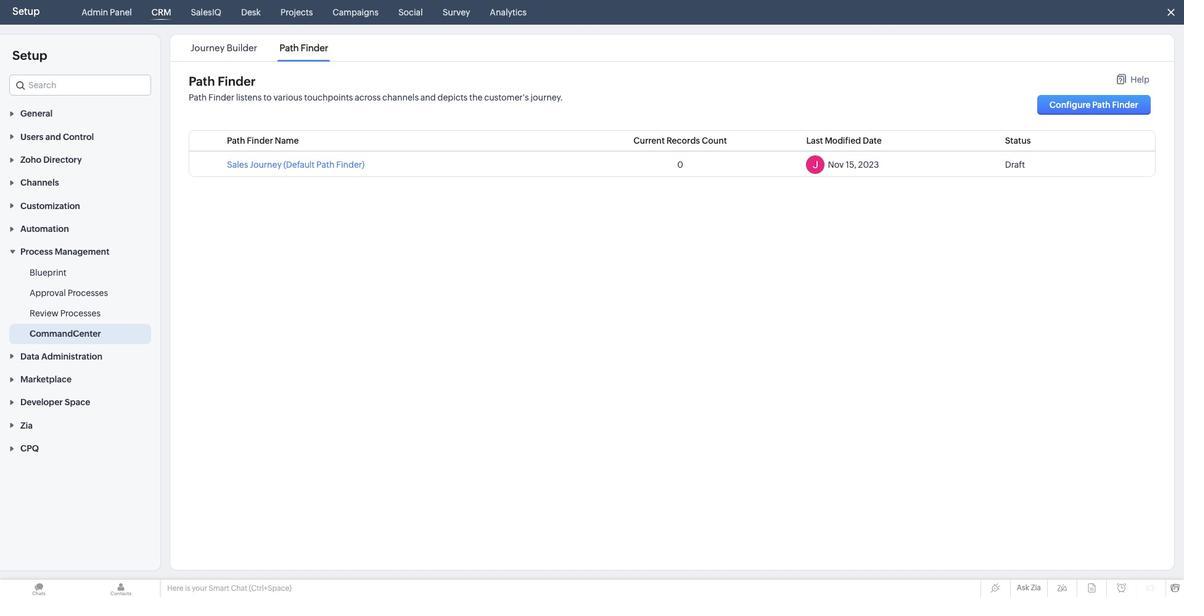 Task type: describe. For each thing, give the bounding box(es) containing it.
analytics link
[[485, 0, 532, 25]]

zia
[[1032, 584, 1042, 592]]

salesiq link
[[186, 0, 226, 25]]

admin
[[82, 7, 108, 17]]

setup
[[12, 6, 40, 17]]

is
[[185, 584, 190, 593]]

panel
[[110, 7, 132, 17]]

ask zia
[[1018, 584, 1042, 592]]

crm
[[152, 7, 171, 17]]

crm link
[[147, 0, 176, 25]]

here
[[167, 584, 184, 593]]

admin panel
[[82, 7, 132, 17]]

chat
[[231, 584, 248, 593]]

admin panel link
[[77, 0, 137, 25]]

projects link
[[276, 0, 318, 25]]

survey link
[[438, 0, 475, 25]]

your
[[192, 584, 207, 593]]



Task type: vqa. For each thing, say whether or not it's contained in the screenshot.
Projects link at the left
yes



Task type: locate. For each thing, give the bounding box(es) containing it.
desk
[[241, 7, 261, 17]]

contacts image
[[82, 580, 160, 597]]

social link
[[394, 0, 428, 25]]

desk link
[[236, 0, 266, 25]]

campaigns
[[333, 7, 379, 17]]

smart
[[209, 584, 230, 593]]

(ctrl+space)
[[249, 584, 292, 593]]

ask
[[1018, 584, 1030, 592]]

chats image
[[0, 580, 78, 597]]

here is your smart chat (ctrl+space)
[[167, 584, 292, 593]]

social
[[399, 7, 423, 17]]

projects
[[281, 7, 313, 17]]

analytics
[[490, 7, 527, 17]]

survey
[[443, 7, 470, 17]]

salesiq
[[191, 7, 221, 17]]

campaigns link
[[328, 0, 384, 25]]



